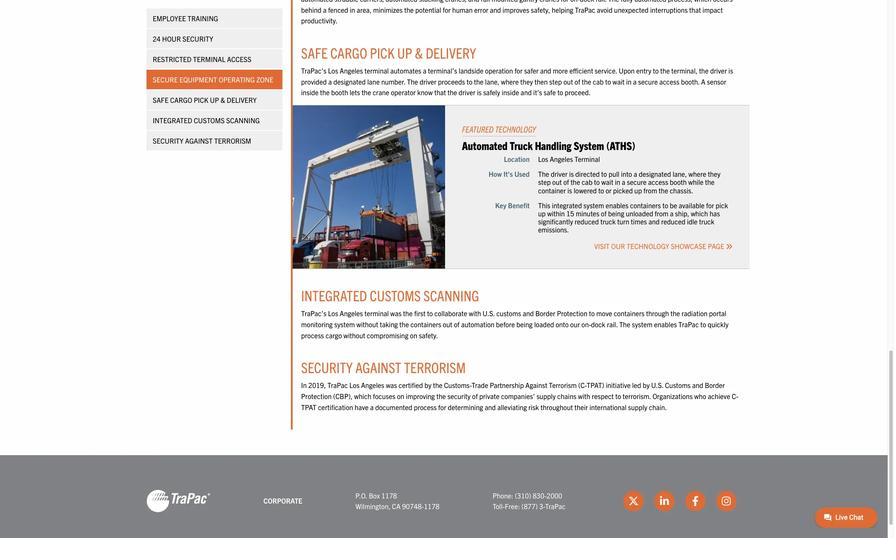 Task type: locate. For each thing, give the bounding box(es) containing it.
quickly
[[708, 320, 729, 329]]

1 vertical spatial security against terrorism
[[301, 358, 466, 376]]

2 horizontal spatial system
[[632, 320, 653, 329]]

1 vertical spatial integrated
[[301, 286, 367, 304]]

integrated down secure
[[153, 116, 193, 125]]

it's
[[534, 88, 543, 97]]

1 horizontal spatial integrated customs scanning
[[301, 286, 480, 304]]

0 horizontal spatial pick
[[194, 96, 209, 104]]

our
[[612, 242, 626, 250]]

0 vertical spatial trapac's
[[301, 66, 327, 75]]

enables
[[606, 201, 629, 209], [655, 320, 677, 329]]

booth inside 'trapac's los angeles terminal automates a terminal's landside operation for safer and more efficient service. upon entry to the terminal, the driver is provided a designated lane number. the driver proceeds to the lane, where they then step out of the cab to wait in a secure access booth. a sensor inside the booth lets the crane operator know that the driver is safely inside and it's safe to proceed.'
[[331, 88, 348, 97]]

footer
[[0, 455, 888, 538]]

pick up "automates"
[[370, 43, 395, 62]]

0 vertical spatial u.s.
[[483, 309, 495, 318]]

2019,
[[309, 381, 326, 390]]

los inside in 2019, trapac los angeles was certified by the customs-trade partnership against terrorism (c-tpat) initiative led by u.s. customs and border protection (cbp), which focuses on improving the security of private companies' supply chains with respect to terrorism. organizations who achieve c- tpat certification have a documented process for determining and alleviating risk throughout their international supply chain.
[[350, 381, 360, 390]]

1 reduced from the left
[[575, 217, 599, 226]]

terminal,
[[672, 66, 698, 75]]

how it's used
[[489, 170, 530, 178]]

which left has
[[691, 209, 709, 218]]

0 vertical spatial wait
[[613, 77, 625, 86]]

integrated customs scanning up security against terrorism link on the top left
[[153, 116, 260, 125]]

2 vertical spatial containers
[[411, 320, 442, 329]]

1 vertical spatial terrorism
[[404, 358, 466, 376]]

0 horizontal spatial out
[[443, 320, 453, 329]]

designated right into
[[639, 170, 672, 178]]

up
[[635, 186, 642, 195], [539, 209, 546, 218]]

containers
[[631, 201, 661, 209], [614, 309, 645, 318], [411, 320, 442, 329]]

cab inside the "the driver is directed to pull into a designated lane, where they step out of the cab to wait in a secure access booth while the container is lowered to or picked up from the chassis."
[[582, 178, 593, 186]]

0 vertical spatial out
[[564, 77, 573, 86]]

1 vertical spatial scanning
[[424, 286, 480, 304]]

0 horizontal spatial cab
[[582, 178, 593, 186]]

a inside this integrated system enables containers to be available for pick up within 15 minutes of being unloaded from a ship, which has significantly reduced truck turn times and reduced idle truck emissions.
[[671, 209, 674, 218]]

1 vertical spatial safe cargo pick up & delivery
[[153, 96, 257, 104]]

trapac
[[679, 320, 699, 329], [328, 381, 348, 390], [546, 502, 566, 511]]

1 horizontal spatial protection
[[557, 309, 588, 318]]

out up integrated
[[553, 178, 562, 186]]

0 vertical spatial cab
[[593, 77, 604, 86]]

customs
[[194, 116, 225, 125], [370, 286, 421, 304], [666, 381, 691, 390]]

on inside trapac's los angeles terminal was the first to collaborate with u.s. customs and border protection to move containers through the radiation portal monitoring system without taking the containers out of automation before being loaded onto our on-dock rail. the system enables trapac to quickly process cargo without compromising on safety.
[[410, 331, 418, 339]]

for left the pick on the top right of the page
[[707, 201, 715, 209]]

which inside this integrated system enables containers to be available for pick up within 15 minutes of being unloaded from a ship, which has significantly reduced truck turn times and reduced idle truck emissions.
[[691, 209, 709, 218]]

the down provided
[[320, 88, 330, 97]]

2 vertical spatial terrorism
[[549, 381, 577, 390]]

830-
[[533, 491, 547, 500]]

designated inside the "the driver is directed to pull into a designated lane, where they step out of the cab to wait in a secure access booth while the container is lowered to or picked up from the chassis."
[[639, 170, 672, 178]]

secure right pull at the top right of page
[[627, 178, 647, 186]]

our
[[571, 320, 580, 329]]

rail.
[[607, 320, 618, 329]]

terminal inside trapac's los angeles terminal was the first to collaborate with u.s. customs and border protection to move containers through the radiation portal monitoring system without taking the containers out of automation before being loaded onto our on-dock rail. the system enables trapac to quickly process cargo without compromising on safety.
[[365, 309, 389, 318]]

1 vertical spatial secure
[[627, 178, 647, 186]]

up inside this integrated system enables containers to be available for pick up within 15 minutes of being unloaded from a ship, which has significantly reduced truck turn times and reduced idle truck emissions.
[[539, 209, 546, 218]]

0 vertical spatial for
[[515, 66, 523, 75]]

1 horizontal spatial enables
[[655, 320, 677, 329]]

entry
[[637, 66, 652, 75]]

process down improving
[[414, 403, 437, 411]]

access inside the "the driver is directed to pull into a designated lane, where they step out of the cab to wait in a secure access booth while the container is lowered to or picked up from the chassis."
[[649, 178, 669, 186]]

up inside the "the driver is directed to pull into a designated lane, where they step out of the cab to wait in a secure access booth while the container is lowered to or picked up from the chassis."
[[635, 186, 642, 195]]

1 vertical spatial was
[[386, 381, 397, 390]]

1 vertical spatial step
[[539, 178, 551, 186]]

protection up "our"
[[557, 309, 588, 318]]

enables inside trapac's los angeles terminal was the first to collaborate with u.s. customs and border protection to move containers through the radiation portal monitoring system without taking the containers out of automation before being loaded onto our on-dock rail. the system enables trapac to quickly process cargo without compromising on safety.
[[655, 320, 677, 329]]

0 horizontal spatial by
[[425, 381, 432, 390]]

1 horizontal spatial booth
[[670, 178, 687, 186]]

2 vertical spatial trapac
[[546, 502, 566, 511]]

out inside the "the driver is directed to pull into a designated lane, where they step out of the cab to wait in a secure access booth while the container is lowered to or picked up from the chassis."
[[553, 178, 562, 186]]

0 horizontal spatial designated
[[334, 77, 366, 86]]

emissions.
[[539, 225, 569, 234]]

on left safety.
[[410, 331, 418, 339]]

being left unloaded
[[609, 209, 625, 218]]

2 horizontal spatial out
[[564, 77, 573, 86]]

where inside the "the driver is directed to pull into a designated lane, where they step out of the cab to wait in a secure access booth while the container is lowered to or picked up from the chassis."
[[689, 170, 707, 178]]

terminal inside 'trapac's los angeles terminal automates a terminal's landside operation for safer and more efficient service. upon entry to the terminal, the driver is provided a designated lane number. the driver proceeds to the lane, where they then step out of the cab to wait in a secure access booth. a sensor inside the booth lets the crane operator know that the driver is safely inside and it's safe to proceed.'
[[365, 66, 389, 75]]

0 horizontal spatial &
[[221, 96, 226, 104]]

0 vertical spatial border
[[536, 309, 556, 318]]

automated
[[462, 138, 508, 152]]

employee training
[[153, 14, 219, 23]]

toll-
[[493, 502, 505, 511]]

1178 right ca
[[424, 502, 440, 511]]

security against terrorism down integrated customs scanning link
[[153, 136, 252, 145]]

wait down upon
[[613, 77, 625, 86]]

0 vertical spatial where
[[501, 77, 519, 86]]

the down the efficient
[[582, 77, 592, 86]]

containers up safety.
[[411, 320, 442, 329]]

of down trade on the bottom
[[473, 392, 478, 400]]

with up the automation
[[469, 309, 481, 318]]

0 horizontal spatial border
[[536, 309, 556, 318]]

cargo
[[331, 43, 368, 62], [170, 96, 193, 104]]

supply down terrorism.
[[629, 403, 648, 411]]

customs up taking
[[370, 286, 421, 304]]

secure down 'entry'
[[639, 77, 658, 86]]

in inside the "the driver is directed to pull into a designated lane, where they step out of the cab to wait in a secure access booth while the container is lowered to or picked up from the chassis."
[[615, 178, 621, 186]]

(c-
[[579, 381, 587, 390]]

the right rail.
[[620, 320, 631, 329]]

angeles up cargo in the bottom of the page
[[340, 309, 363, 318]]

0 horizontal spatial reduced
[[575, 217, 599, 226]]

on up documented
[[397, 392, 405, 400]]

driver
[[711, 66, 728, 75], [420, 77, 437, 86], [459, 88, 476, 97], [551, 170, 568, 178]]

0 horizontal spatial terminal
[[193, 55, 226, 63]]

0 horizontal spatial enables
[[606, 201, 629, 209]]

1 vertical spatial trapac's
[[301, 309, 327, 318]]

process inside in 2019, trapac los angeles was certified by the customs-trade partnership against terrorism (c-tpat) initiative led by u.s. customs and border protection (cbp), which focuses on improving the security of private companies' supply chains with respect to terrorism. organizations who achieve c- tpat certification have a documented process for determining and alleviating risk throughout their international supply chain.
[[414, 403, 437, 411]]

containers up the times
[[631, 201, 661, 209]]

24 hour security link
[[147, 29, 283, 48]]

1 inside from the left
[[301, 88, 319, 97]]

safe up provided
[[301, 43, 328, 62]]

1 horizontal spatial they
[[708, 170, 721, 178]]

lane, up safely
[[485, 77, 500, 86]]

featured
[[462, 124, 494, 134]]

1 vertical spatial for
[[707, 201, 715, 209]]

border
[[536, 309, 556, 318], [705, 381, 725, 390]]

1 horizontal spatial system
[[584, 201, 605, 209]]

scanning down safe cargo pick up & delivery link
[[227, 116, 260, 125]]

2 inside from the left
[[502, 88, 520, 97]]

alleviating
[[498, 403, 527, 411]]

0 vertical spatial in
[[627, 77, 632, 86]]

u.s. inside trapac's los angeles terminal was the first to collaborate with u.s. customs and border protection to move containers through the radiation portal monitoring system without taking the containers out of automation before being loaded onto our on-dock rail. the system enables trapac to quickly process cargo without compromising on safety.
[[483, 309, 495, 318]]

1 horizontal spatial cab
[[593, 77, 604, 86]]

safe cargo pick up & delivery
[[301, 43, 477, 62], [153, 96, 257, 104]]

1 horizontal spatial integrated
[[301, 286, 367, 304]]

u.s. inside in 2019, trapac los angeles was certified by the customs-trade partnership against terrorism (c-tpat) initiative led by u.s. customs and border protection (cbp), which focuses on improving the security of private companies' supply chains with respect to terrorism. organizations who achieve c- tpat certification have a documented process for determining and alleviating risk throughout their international supply chain.
[[652, 381, 664, 390]]

1 horizontal spatial being
[[609, 209, 625, 218]]

terrorism up customs-
[[404, 358, 466, 376]]

1 vertical spatial from
[[655, 209, 669, 218]]

cargo down secure
[[170, 96, 193, 104]]

cargo inside safe cargo pick up & delivery link
[[170, 96, 193, 104]]

1 terminal from the top
[[365, 66, 389, 75]]

border inside trapac's los angeles terminal was the first to collaborate with u.s. customs and border protection to move containers through the radiation portal monitoring system without taking the containers out of automation before being loaded onto our on-dock rail. the system enables trapac to quickly process cargo without compromising on safety.
[[536, 309, 556, 318]]

page
[[708, 242, 725, 250]]

integrated
[[153, 116, 193, 125], [301, 286, 367, 304]]

0 vertical spatial up
[[398, 43, 413, 62]]

for
[[515, 66, 523, 75], [707, 201, 715, 209], [439, 403, 447, 411]]

1 vertical spatial technology
[[627, 242, 670, 250]]

1 horizontal spatial u.s.
[[652, 381, 664, 390]]

border up loaded
[[536, 309, 556, 318]]

before
[[496, 320, 515, 329]]

efficient
[[570, 66, 594, 75]]

cab left "or"
[[582, 178, 593, 186]]

security against terrorism up focuses
[[301, 358, 466, 376]]

have
[[355, 403, 369, 411]]

tpat
[[301, 403, 317, 411]]

supply
[[537, 392, 556, 400], [629, 403, 648, 411]]

chain.
[[649, 403, 667, 411]]

access
[[660, 77, 680, 86], [649, 178, 669, 186]]

without right cargo in the bottom of the page
[[344, 331, 366, 339]]

with down (c-
[[578, 392, 591, 400]]

integrated
[[552, 201, 582, 209]]

from left be
[[655, 209, 669, 218]]

1 vertical spatial terminal
[[575, 155, 600, 163]]

1 vertical spatial protection
[[301, 392, 332, 400]]

from inside the "the driver is directed to pull into a designated lane, where they step out of the cab to wait in a secure access booth while the container is lowered to or picked up from the chassis."
[[644, 186, 658, 195]]

the right lets
[[362, 88, 371, 97]]

number.
[[382, 77, 406, 86]]

1 horizontal spatial safe cargo pick up & delivery
[[301, 43, 477, 62]]

1 vertical spatial out
[[553, 178, 562, 186]]

delivery up terminal's
[[426, 43, 477, 62]]

terminal up secure equipment operating zone
[[193, 55, 226, 63]]

0 horizontal spatial with
[[469, 309, 481, 318]]

p.o. box 1178 wilmington, ca 90748-1178
[[356, 491, 440, 511]]

terrorism up chains
[[549, 381, 577, 390]]

0 vertical spatial security against terrorism
[[153, 136, 252, 145]]

the down "automates"
[[407, 77, 418, 86]]

technology up truck
[[495, 124, 536, 134]]

was inside trapac's los angeles terminal was the first to collaborate with u.s. customs and border protection to move containers through the radiation portal monitoring system without taking the containers out of automation before being loaded onto our on-dock rail. the system enables trapac to quickly process cargo without compromising on safety.
[[391, 309, 402, 318]]

1 horizontal spatial security against terrorism
[[301, 358, 466, 376]]

of down collaborate
[[454, 320, 460, 329]]

into
[[621, 170, 633, 178]]

security against terrorism
[[153, 136, 252, 145], [301, 358, 466, 376]]

system inside this integrated system enables containers to be available for pick up within 15 minutes of being unloaded from a ship, which has significantly reduced truck turn times and reduced idle truck emissions.
[[584, 201, 605, 209]]

1 horizontal spatial lane,
[[673, 170, 688, 178]]

1 vertical spatial process
[[414, 403, 437, 411]]

and up then
[[541, 66, 552, 75]]

up down secure equipment operating zone link
[[210, 96, 219, 104]]

led
[[633, 381, 642, 390]]

0 vertical spatial safe
[[301, 43, 328, 62]]

in
[[301, 381, 307, 390]]

key
[[496, 201, 507, 209]]

by right the led
[[643, 381, 650, 390]]

they inside the "the driver is directed to pull into a designated lane, where they step out of the cab to wait in a secure access booth while the container is lowered to or picked up from the chassis."
[[708, 170, 721, 178]]

trapac inside in 2019, trapac los angeles was certified by the customs-trade partnership against terrorism (c-tpat) initiative led by u.s. customs and border protection (cbp), which focuses on improving the security of private companies' supply chains with respect to terrorism. organizations who achieve c- tpat certification have a documented process for determining and alleviating risk throughout their international supply chain.
[[328, 381, 348, 390]]

0 vertical spatial terminal
[[365, 66, 389, 75]]

trapac inside phone: (310) 830-2000 toll-free: (877) 3-trapac
[[546, 502, 566, 511]]

for inside this integrated system enables containers to be available for pick up within 15 minutes of being unloaded from a ship, which has significantly reduced truck turn times and reduced idle truck emissions.
[[707, 201, 715, 209]]

and down private
[[485, 403, 496, 411]]

by up improving
[[425, 381, 432, 390]]

1 vertical spatial against
[[356, 358, 402, 376]]

1 horizontal spatial 1178
[[424, 502, 440, 511]]

angeles inside trapac's los angeles terminal was the first to collaborate with u.s. customs and border protection to move containers through the radiation portal monitoring system without taking the containers out of automation before being loaded onto our on-dock rail. the system enables trapac to quickly process cargo without compromising on safety.
[[340, 309, 363, 318]]

1 horizontal spatial customs
[[370, 286, 421, 304]]

1 horizontal spatial inside
[[502, 88, 520, 97]]

respect
[[592, 392, 614, 400]]

this
[[539, 201, 551, 209]]

how
[[489, 170, 502, 178]]

customs inside in 2019, trapac los angeles was certified by the customs-trade partnership against terrorism (c-tpat) initiative led by u.s. customs and border protection (cbp), which focuses on improving the security of private companies' supply chains with respect to terrorism. organizations who achieve c- tpat certification have a documented process for determining and alleviating risk throughout their international supply chain.
[[666, 381, 691, 390]]

angeles inside 'trapac's los angeles terminal automates a terminal's landside operation for safer and more efficient service. upon entry to the terminal, the driver is provided a designated lane number. the driver proceeds to the lane, where they then step out of the cab to wait in a secure access booth. a sensor inside the booth lets the crane operator know that the driver is safely inside and it's safe to proceed.'
[[340, 66, 363, 75]]

1 horizontal spatial on
[[410, 331, 418, 339]]

and right customs
[[523, 309, 534, 318]]

1 horizontal spatial terrorism
[[404, 358, 466, 376]]

safe cargo pick up & delivery up "automates"
[[301, 43, 477, 62]]

2 vertical spatial security
[[301, 358, 353, 376]]

0 horizontal spatial up
[[539, 209, 546, 218]]

step up the this
[[539, 178, 551, 186]]

wait inside the "the driver is directed to pull into a designated lane, where they step out of the cab to wait in a secure access booth while the container is lowered to or picked up from the chassis."
[[602, 178, 614, 186]]

0 vertical spatial up
[[635, 186, 642, 195]]

trapac's up monitoring
[[301, 309, 327, 318]]

trapac down radiation
[[679, 320, 699, 329]]

from up unloaded
[[644, 186, 658, 195]]

the inside 'trapac's los angeles terminal automates a terminal's landside operation for safer and more efficient service. upon entry to the terminal, the driver is provided a designated lane number. the driver proceeds to the lane, where they then step out of the cab to wait in a secure access booth. a sensor inside the booth lets the crane operator know that the driver is safely inside and it's safe to proceed.'
[[407, 77, 418, 86]]

trapac's
[[301, 66, 327, 75], [301, 309, 327, 318]]

booth left while on the top of page
[[670, 178, 687, 186]]

0 vertical spatial which
[[691, 209, 709, 218]]

the left customs-
[[433, 381, 443, 390]]

integrated customs scanning up taking
[[301, 286, 480, 304]]

2 vertical spatial out
[[443, 320, 453, 329]]

supply up throughout
[[537, 392, 556, 400]]

1 horizontal spatial &
[[415, 43, 423, 62]]

security
[[183, 34, 214, 43], [153, 136, 184, 145], [301, 358, 353, 376]]

a
[[702, 77, 706, 86]]

that
[[435, 88, 446, 97]]

access
[[227, 55, 252, 63]]

protection
[[557, 309, 588, 318], [301, 392, 332, 400]]

step inside 'trapac's los angeles terminal automates a terminal's landside operation for safer and more efficient service. upon entry to the terminal, the driver is provided a designated lane number. the driver proceeds to the lane, where they then step out of the cab to wait in a secure access booth. a sensor inside the booth lets the crane operator know that the driver is safely inside and it's safe to proceed.'
[[550, 77, 562, 86]]

driver inside the "the driver is directed to pull into a designated lane, where they step out of the cab to wait in a secure access booth while the container is lowered to or picked up from the chassis."
[[551, 170, 568, 178]]

1 vertical spatial which
[[354, 392, 372, 400]]

1 horizontal spatial in
[[627, 77, 632, 86]]

up up "automates"
[[398, 43, 413, 62]]

step
[[550, 77, 562, 86], [539, 178, 551, 186]]

corporate
[[264, 497, 303, 505]]

enables down picked in the top of the page
[[606, 201, 629, 209]]

upon
[[619, 66, 635, 75]]

secure inside 'trapac's los angeles terminal automates a terminal's landside operation for safer and more efficient service. upon entry to the terminal, the driver is provided a designated lane number. the driver proceeds to the lane, where they then step out of the cab to wait in a secure access booth. a sensor inside the booth lets the crane operator know that the driver is safely inside and it's safe to proceed.'
[[639, 77, 658, 86]]

0 horizontal spatial the
[[407, 77, 418, 86]]

which up "have"
[[354, 392, 372, 400]]

trapac's inside trapac's los angeles terminal was the first to collaborate with u.s. customs and border protection to move containers through the radiation portal monitoring system without taking the containers out of automation before being loaded onto our on-dock rail. the system enables trapac to quickly process cargo without compromising on safety.
[[301, 309, 327, 318]]

0 vertical spatial booth
[[331, 88, 348, 97]]

where down operation
[[501, 77, 519, 86]]

this integrated system enables containers to be available for pick up within 15 minutes of being unloaded from a ship, which has significantly reduced truck turn times and reduced idle truck emissions.
[[539, 201, 729, 234]]

was inside in 2019, trapac los angeles was certified by the customs-trade partnership against terrorism (c-tpat) initiative led by u.s. customs and border protection (cbp), which focuses on improving the security of private companies' supply chains with respect to terrorism. organizations who achieve c- tpat certification have a documented process for determining and alleviating risk throughout their international supply chain.
[[386, 381, 397, 390]]

in down upon
[[627, 77, 632, 86]]

a right "have"
[[370, 403, 374, 411]]

1 trapac's from the top
[[301, 66, 327, 75]]

angeles inside in 2019, trapac los angeles was certified by the customs-trade partnership against terrorism (c-tpat) initiative led by u.s. customs and border protection (cbp), which focuses on improving the security of private companies' supply chains with respect to terrorism. organizations who achieve c- tpat certification have a documented process for determining and alleviating risk throughout their international supply chain.
[[361, 381, 385, 390]]

booth left lets
[[331, 88, 348, 97]]

u.s. up the automation
[[483, 309, 495, 318]]

international
[[590, 403, 627, 411]]

chassis.
[[670, 186, 694, 195]]

inside
[[301, 88, 319, 97], [502, 88, 520, 97]]

booth inside the "the driver is directed to pull into a designated lane, where they step out of the cab to wait in a secure access booth while the container is lowered to or picked up from the chassis."
[[670, 178, 687, 186]]

in inside 'trapac's los angeles terminal automates a terminal's landside operation for safer and more efficient service. upon entry to the terminal, the driver is provided a designated lane number. the driver proceeds to the lane, where they then step out of the cab to wait in a secure access booth. a sensor inside the booth lets the crane operator know that the driver is safely inside and it's safe to proceed.'
[[627, 77, 632, 86]]

for left determining
[[439, 403, 447, 411]]

1 horizontal spatial safe
[[301, 43, 328, 62]]

restricted
[[153, 55, 192, 63]]

without left taking
[[357, 320, 379, 329]]

lane, up 'chassis.'
[[673, 170, 688, 178]]

1178 up ca
[[382, 491, 397, 500]]

0 vertical spatial protection
[[557, 309, 588, 318]]

service.
[[595, 66, 618, 75]]

border inside in 2019, trapac los angeles was certified by the customs-trade partnership against terrorism (c-tpat) initiative led by u.s. customs and border protection (cbp), which focuses on improving the security of private companies' supply chains with respect to terrorism. organizations who achieve c- tpat certification have a documented process for determining and alleviating risk throughout their international supply chain.
[[705, 381, 725, 390]]

booth.
[[682, 77, 700, 86]]

against down integrated customs scanning link
[[185, 136, 213, 145]]

protection inside trapac's los angeles terminal was the first to collaborate with u.s. customs and border protection to move containers through the radiation portal monitoring system without taking the containers out of automation before being loaded onto our on-dock rail. the system enables trapac to quickly process cargo without compromising on safety.
[[557, 309, 588, 318]]

safe
[[301, 43, 328, 62], [153, 96, 169, 104]]

landside
[[459, 66, 484, 75]]

the right through at the bottom of the page
[[671, 309, 681, 318]]

the up a
[[700, 66, 709, 75]]

trapac's inside 'trapac's los angeles terminal automates a terminal's landside operation for safer and more efficient service. upon entry to the terminal, the driver is provided a designated lane number. the driver proceeds to the lane, where they then step out of the cab to wait in a secure access booth. a sensor inside the booth lets the crane operator know that the driver is safely inside and it's safe to proceed.'
[[301, 66, 327, 75]]

inside right safely
[[502, 88, 520, 97]]

cargo
[[326, 331, 342, 339]]

and right the times
[[649, 217, 660, 226]]

los inside 'trapac's los angeles terminal automates a terminal's landside operation for safer and more efficient service. upon entry to the terminal, the driver is provided a designated lane number. the driver proceeds to the lane, where they then step out of the cab to wait in a secure access booth. a sensor inside the booth lets the crane operator know that the driver is safely inside and it's safe to proceed.'
[[328, 66, 338, 75]]

(310)
[[515, 491, 532, 500]]

booth
[[331, 88, 348, 97], [670, 178, 687, 186]]

2 terminal from the top
[[365, 309, 389, 318]]

they down safer
[[521, 77, 533, 86]]

2 horizontal spatial trapac
[[679, 320, 699, 329]]

2 horizontal spatial customs
[[666, 381, 691, 390]]

safe cargo pick up & delivery down equipment at the left
[[153, 96, 257, 104]]

0 horizontal spatial against
[[185, 136, 213, 145]]

& up "automates"
[[415, 43, 423, 62]]

out down collaborate
[[443, 320, 453, 329]]

0 vertical spatial the
[[407, 77, 418, 86]]

against up focuses
[[356, 358, 402, 376]]

0 vertical spatial step
[[550, 77, 562, 86]]

1 vertical spatial pick
[[194, 96, 209, 104]]

terminal up taking
[[365, 309, 389, 318]]

0 vertical spatial they
[[521, 77, 533, 86]]

phone: (310) 830-2000 toll-free: (877) 3-trapac
[[493, 491, 566, 511]]

from inside this integrated system enables containers to be available for pick up within 15 minutes of being unloaded from a ship, which has significantly reduced truck turn times and reduced idle truck emissions.
[[655, 209, 669, 218]]

up right picked in the top of the page
[[635, 186, 642, 195]]

24 hour security
[[153, 34, 214, 43]]

containers up rail.
[[614, 309, 645, 318]]

customs up security against terrorism link on the top left
[[194, 116, 225, 125]]

which
[[691, 209, 709, 218], [354, 392, 372, 400]]

against
[[185, 136, 213, 145], [356, 358, 402, 376], [526, 381, 548, 390]]

being inside trapac's los angeles terminal was the first to collaborate with u.s. customs and border protection to move containers through the radiation portal monitoring system without taking the containers out of automation before being loaded onto our on-dock rail. the system enables trapac to quickly process cargo without compromising on safety.
[[517, 320, 533, 329]]

idle
[[688, 217, 698, 226]]

3-
[[540, 502, 546, 511]]

footer containing p.o. box 1178
[[0, 455, 888, 538]]

for inside 'trapac's los angeles terminal automates a terminal's landside operation for safer and more efficient service. upon entry to the terminal, the driver is provided a designated lane number. the driver proceeds to the lane, where they then step out of the cab to wait in a secure access booth. a sensor inside the booth lets the crane operator know that the driver is safely inside and it's safe to proceed.'
[[515, 66, 523, 75]]

1 by from the left
[[425, 381, 432, 390]]

0 horizontal spatial protection
[[301, 392, 332, 400]]

out inside 'trapac's los angeles terminal automates a terminal's landside operation for safer and more efficient service. upon entry to the terminal, the driver is provided a designated lane number. the driver proceeds to the lane, where they then step out of the cab to wait in a secure access booth. a sensor inside the booth lets the crane operator know that the driver is safely inside and it's safe to proceed.'
[[564, 77, 573, 86]]

restricted terminal access link
[[147, 49, 283, 69]]

angeles up focuses
[[361, 381, 385, 390]]

0 horizontal spatial process
[[301, 331, 324, 339]]

on-
[[582, 320, 592, 329]]

0 vertical spatial designated
[[334, 77, 366, 86]]

0 vertical spatial from
[[644, 186, 658, 195]]

0 vertical spatial with
[[469, 309, 481, 318]]

2 trapac's from the top
[[301, 309, 327, 318]]

protection down "2019,"
[[301, 392, 332, 400]]

protection inside in 2019, trapac los angeles was certified by the customs-trade partnership against terrorism (c-tpat) initiative led by u.s. customs and border protection (cbp), which focuses on improving the security of private companies' supply chains with respect to terrorism. organizations who achieve c- tpat certification have a documented process for determining and alleviating risk throughout their international supply chain.
[[301, 392, 332, 400]]

1 vertical spatial designated
[[639, 170, 672, 178]]

system down lowered
[[584, 201, 605, 209]]

on
[[410, 331, 418, 339], [397, 392, 405, 400]]

process down monitoring
[[301, 331, 324, 339]]

picked
[[614, 186, 633, 195]]

0 vertical spatial terrorism
[[215, 136, 252, 145]]

0 vertical spatial safe cargo pick up & delivery
[[301, 43, 477, 62]]

driver up container
[[551, 170, 568, 178]]

1 vertical spatial they
[[708, 170, 721, 178]]

terrorism
[[215, 136, 252, 145], [404, 358, 466, 376], [549, 381, 577, 390]]

secure inside the "the driver is directed to pull into a designated lane, where they step out of the cab to wait in a secure access booth while the container is lowered to or picked up from the chassis."
[[627, 178, 647, 186]]

1 vertical spatial lane,
[[673, 170, 688, 178]]



Task type: vqa. For each thing, say whether or not it's contained in the screenshot.
the bottommost 1178
yes



Task type: describe. For each thing, give the bounding box(es) containing it.
the down "landside"
[[474, 77, 484, 86]]

the driver is directed to pull into a designated lane, where they step out of the cab to wait in a secure access booth while the container is lowered to or picked up from the chassis.
[[539, 170, 721, 195]]

visit
[[595, 242, 610, 250]]

they inside 'trapac's los angeles terminal automates a terminal's landside operation for safer and more efficient service. upon entry to the terminal, the driver is provided a designated lane number. the driver proceeds to the lane, where they then step out of the cab to wait in a secure access booth. a sensor inside the booth lets the crane operator know that the driver is safely inside and it's safe to proceed.'
[[521, 77, 533, 86]]

and inside this integrated system enables containers to be available for pick up within 15 minutes of being unloaded from a ship, which has significantly reduced truck turn times and reduced idle truck emissions.
[[649, 217, 660, 226]]

of inside this integrated system enables containers to be available for pick up within 15 minutes of being unloaded from a ship, which has significantly reduced truck turn times and reduced idle truck emissions.
[[601, 209, 607, 218]]

terrorism inside in 2019, trapac los angeles was certified by the customs-trade partnership against terrorism (c-tpat) initiative led by u.s. customs and border protection (cbp), which focuses on improving the security of private companies' supply chains with respect to terrorism. organizations who achieve c- tpat certification have a documented process for determining and alleviating risk throughout their international supply chain.
[[549, 381, 577, 390]]

2 by from the left
[[643, 381, 650, 390]]

featured technology automated truck handling system (aths)
[[462, 124, 636, 152]]

operator
[[391, 88, 416, 97]]

0 horizontal spatial integrated
[[153, 116, 193, 125]]

24
[[153, 34, 161, 43]]

the left 'chassis.'
[[659, 186, 669, 195]]

within
[[548, 209, 565, 218]]

then
[[535, 77, 548, 86]]

and left it's
[[521, 88, 532, 97]]

operation
[[485, 66, 513, 75]]

wait inside 'trapac's los angeles terminal automates a terminal's landside operation for safer and more efficient service. upon entry to the terminal, the driver is provided a designated lane number. the driver proceeds to the lane, where they then step out of the cab to wait in a secure access booth. a sensor inside the booth lets the crane operator know that the driver is safely inside and it's safe to proceed.'
[[613, 77, 625, 86]]

1 horizontal spatial terminal
[[575, 155, 600, 163]]

who
[[695, 392, 707, 400]]

0 horizontal spatial customs
[[194, 116, 225, 125]]

secure equipment operating zone link
[[147, 70, 283, 89]]

the left security
[[437, 392, 446, 400]]

phone:
[[493, 491, 514, 500]]

initiative
[[606, 381, 631, 390]]

which inside in 2019, trapac los angeles was certified by the customs-trade partnership against terrorism (c-tpat) initiative led by u.s. customs and border protection (cbp), which focuses on improving the security of private companies' supply chains with respect to terrorism. organizations who achieve c- tpat certification have a documented process for determining and alleviating risk throughout their international supply chain.
[[354, 392, 372, 400]]

equipment
[[180, 75, 217, 84]]

provided
[[301, 77, 327, 86]]

safety.
[[419, 331, 439, 339]]

radiation
[[682, 309, 708, 318]]

a right provided
[[329, 77, 332, 86]]

the inside trapac's los angeles terminal was the first to collaborate with u.s. customs and border protection to move containers through the radiation portal monitoring system without taking the containers out of automation before being loaded onto our on-dock rail. the system enables trapac to quickly process cargo without compromising on safety.
[[620, 320, 631, 329]]

of inside 'trapac's los angeles terminal automates a terminal's landside operation for safer and more efficient service. upon entry to the terminal, the driver is provided a designated lane number. the driver proceeds to the lane, where they then step out of the cab to wait in a secure access booth. a sensor inside the booth lets the crane operator know that the driver is safely inside and it's safe to proceed.'
[[575, 77, 581, 86]]

0 horizontal spatial security against terrorism
[[153, 136, 252, 145]]

to inside in 2019, trapac los angeles was certified by the customs-trade partnership against terrorism (c-tpat) initiative led by u.s. customs and border protection (cbp), which focuses on improving the security of private companies' supply chains with respect to terrorism. organizations who achieve c- tpat certification have a documented process for determining and alleviating risk throughout their international supply chain.
[[616, 392, 622, 400]]

automates
[[391, 66, 422, 75]]

automation
[[461, 320, 495, 329]]

designated inside 'trapac's los angeles terminal automates a terminal's landside operation for safer and more efficient service. upon entry to the terminal, the driver is provided a designated lane number. the driver proceeds to the lane, where they then step out of the cab to wait in a secure access booth. a sensor inside the booth lets the crane operator know that the driver is safely inside and it's safe to proceed.'
[[334, 77, 366, 86]]

of inside trapac's los angeles terminal was the first to collaborate with u.s. customs and border protection to move containers through the radiation portal monitoring system without taking the containers out of automation before being loaded onto our on-dock rail. the system enables trapac to quickly process cargo without compromising on safety.
[[454, 320, 460, 329]]

cab inside 'trapac's los angeles terminal automates a terminal's landside operation for safer and more efficient service. upon entry to the terminal, the driver is provided a designated lane number. the driver proceeds to the lane, where they then step out of the cab to wait in a secure access booth. a sensor inside the booth lets the crane operator know that the driver is safely inside and it's safe to proceed.'
[[593, 77, 604, 86]]

ca
[[392, 502, 401, 511]]

handling
[[535, 138, 572, 152]]

dock
[[592, 320, 606, 329]]

determining
[[448, 403, 484, 411]]

to inside this integrated system enables containers to be available for pick up within 15 minutes of being unloaded from a ship, which has significantly reduced truck turn times and reduced idle truck emissions.
[[663, 201, 669, 209]]

0 horizontal spatial terrorism
[[215, 136, 252, 145]]

being inside this integrated system enables containers to be available for pick up within 15 minutes of being unloaded from a ship, which has significantly reduced truck turn times and reduced idle truck emissions.
[[609, 209, 625, 218]]

significantly
[[539, 217, 574, 226]]

for inside in 2019, trapac los angeles was certified by the customs-trade partnership against terrorism (c-tpat) initiative led by u.s. customs and border protection (cbp), which focuses on improving the security of private companies' supply chains with respect to terrorism. organizations who achieve c- tpat certification have a documented process for determining and alleviating risk throughout their international supply chain.
[[439, 403, 447, 411]]

the down proceeds
[[448, 88, 457, 97]]

enables inside this integrated system enables containers to be available for pick up within 15 minutes of being unloaded from a ship, which has significantly reduced truck turn times and reduced idle truck emissions.
[[606, 201, 629, 209]]

1 vertical spatial without
[[344, 331, 366, 339]]

portal
[[710, 309, 727, 318]]

terminal for cargo
[[365, 66, 389, 75]]

security
[[448, 392, 471, 400]]

with inside in 2019, trapac los angeles was certified by the customs-trade partnership against terrorism (c-tpat) initiative led by u.s. customs and border protection (cbp), which focuses on improving the security of private companies' supply chains with respect to terrorism. organizations who achieve c- tpat certification have a documented process for determining and alleviating risk throughout their international supply chain.
[[578, 392, 591, 400]]

trapac's for safe cargo pick up & delivery
[[301, 66, 327, 75]]

los inside trapac's los angeles terminal was the first to collaborate with u.s. customs and border protection to move containers through the radiation portal monitoring system without taking the containers out of automation before being loaded onto our on-dock rail. the system enables trapac to quickly process cargo without compromising on safety.
[[328, 309, 338, 318]]

1 vertical spatial &
[[221, 96, 226, 104]]

corporate image
[[147, 489, 210, 513]]

with inside trapac's los angeles terminal was the first to collaborate with u.s. customs and border protection to move containers through the radiation portal monitoring system without taking the containers out of automation before being loaded onto our on-dock rail. the system enables trapac to quickly process cargo without compromising on safety.
[[469, 309, 481, 318]]

container
[[539, 186, 566, 195]]

on inside in 2019, trapac los angeles was certified by the customs-trade partnership against terrorism (c-tpat) initiative led by u.s. customs and border protection (cbp), which focuses on improving the security of private companies' supply chains with respect to terrorism. organizations who achieve c- tpat certification have a documented process for determining and alleviating risk throughout their international supply chain.
[[397, 392, 405, 400]]

it's
[[504, 170, 513, 178]]

throughout
[[541, 403, 573, 411]]

lowered
[[574, 186, 597, 195]]

0 vertical spatial cargo
[[331, 43, 368, 62]]

the left terminal,
[[661, 66, 670, 75]]

free:
[[505, 502, 520, 511]]

1 horizontal spatial up
[[398, 43, 413, 62]]

1 horizontal spatial scanning
[[424, 286, 480, 304]]

monitoring
[[301, 320, 333, 329]]

security against terrorism link
[[147, 131, 283, 150]]

2000
[[547, 491, 563, 500]]

secure
[[153, 75, 178, 84]]

1 horizontal spatial supply
[[629, 403, 648, 411]]

driver up sensor
[[711, 66, 728, 75]]

terminal for customs
[[365, 309, 389, 318]]

first
[[415, 309, 426, 318]]

certification
[[318, 403, 353, 411]]

1 horizontal spatial pick
[[370, 43, 395, 62]]

trapac's for integrated customs scanning
[[301, 309, 327, 318]]

driver up know
[[420, 77, 437, 86]]

trapac inside trapac's los angeles terminal was the first to collaborate with u.s. customs and border protection to move containers through the radiation portal monitoring system without taking the containers out of automation before being loaded onto our on-dock rail. the system enables trapac to quickly process cargo without compromising on safety.
[[679, 320, 699, 329]]

trapac's los angeles terminal was the first to collaborate with u.s. customs and border protection to move containers through the radiation portal monitoring system without taking the containers out of automation before being loaded onto our on-dock rail. the system enables trapac to quickly process cargo without compromising on safety.
[[301, 309, 729, 339]]

1 vertical spatial up
[[210, 96, 219, 104]]

0 vertical spatial terminal
[[193, 55, 226, 63]]

against inside security against terrorism link
[[185, 136, 213, 145]]

angeles down handling
[[550, 155, 574, 163]]

step inside the "the driver is directed to pull into a designated lane, where they step out of the cab to wait in a secure access booth while the container is lowered to or picked up from the chassis."
[[539, 178, 551, 186]]

sensor
[[708, 77, 727, 86]]

1 vertical spatial 1178
[[424, 502, 440, 511]]

containers inside this integrated system enables containers to be available for pick up within 15 minutes of being unloaded from a ship, which has significantly reduced truck turn times and reduced idle truck emissions.
[[631, 201, 661, 209]]

chains
[[558, 392, 577, 400]]

and up who
[[693, 381, 704, 390]]

the right while on the top of page
[[706, 178, 715, 186]]

training
[[188, 14, 219, 23]]

pick
[[716, 201, 729, 209]]

2 truck from the left
[[700, 217, 715, 226]]

0 horizontal spatial supply
[[537, 392, 556, 400]]

key benefit
[[496, 201, 530, 209]]

box
[[369, 491, 380, 500]]

p.o.
[[356, 491, 367, 500]]

a left terminal's
[[423, 66, 427, 75]]

where inside 'trapac's los angeles terminal automates a terminal's landside operation for safer and more efficient service. upon entry to the terminal, the driver is provided a designated lane number. the driver proceeds to the lane, where they then step out of the cab to wait in a secure access booth. a sensor inside the booth lets the crane operator know that the driver is safely inside and it's safe to proceed.'
[[501, 77, 519, 86]]

0 horizontal spatial safe cargo pick up & delivery
[[153, 96, 257, 104]]

a right into
[[634, 170, 638, 178]]

onto
[[556, 320, 569, 329]]

companies'
[[501, 392, 535, 400]]

and inside trapac's los angeles terminal was the first to collaborate with u.s. customs and border protection to move containers through the radiation portal monitoring system without taking the containers out of automation before being loaded onto our on-dock rail. the system enables trapac to quickly process cargo without compromising on safety.
[[523, 309, 534, 318]]

a right pull at the top right of page
[[622, 178, 626, 186]]

1 vertical spatial containers
[[614, 309, 645, 318]]

access inside 'trapac's los angeles terminal automates a terminal's landside operation for safer and more efficient service. upon entry to the terminal, the driver is provided a designated lane number. the driver proceeds to the lane, where they then step out of the cab to wait in a secure access booth. a sensor inside the booth lets the crane operator know that the driver is safely inside and it's safe to proceed.'
[[660, 77, 680, 86]]

safely
[[484, 88, 501, 97]]

solid image
[[726, 243, 733, 250]]

driver down proceeds
[[459, 88, 476, 97]]

employee
[[153, 14, 186, 23]]

the left first in the bottom of the page
[[403, 309, 413, 318]]

against inside in 2019, trapac los angeles was certified by the customs-trade partnership against terrorism (c-tpat) initiative led by u.s. customs and border protection (cbp), which focuses on improving the security of private companies' supply chains with respect to terrorism. organizations who achieve c- tpat certification have a documented process for determining and alleviating risk throughout their international supply chain.
[[526, 381, 548, 390]]

terrorism.
[[623, 392, 652, 400]]

or
[[606, 186, 612, 195]]

ship,
[[676, 209, 690, 218]]

a down upon
[[634, 77, 637, 86]]

90748-
[[402, 502, 424, 511]]

loaded
[[535, 320, 555, 329]]

times
[[631, 217, 647, 226]]

1 vertical spatial security
[[153, 136, 184, 145]]

the right taking
[[400, 320, 409, 329]]

security inside 'link'
[[183, 34, 214, 43]]

certified
[[399, 381, 423, 390]]

risk
[[529, 403, 539, 411]]

the down los angeles terminal at the top right of the page
[[571, 178, 581, 186]]

0 vertical spatial without
[[357, 320, 379, 329]]

technology inside featured technology automated truck handling system (aths)
[[495, 124, 536, 134]]

1 horizontal spatial technology
[[627, 242, 670, 250]]

integrated customs scanning link
[[147, 111, 283, 130]]

safe
[[544, 88, 556, 97]]

15
[[567, 209, 575, 218]]

trapac's los angeles terminal automates a terminal's landside operation for safer and more efficient service. upon entry to the terminal, the driver is provided a designated lane number. the driver proceeds to the lane, where they then step out of the cab to wait in a secure access booth. a sensor inside the booth lets the crane operator know that the driver is safely inside and it's safe to proceed.
[[301, 66, 734, 97]]

0 vertical spatial integrated customs scanning
[[153, 116, 260, 125]]

collaborate
[[435, 309, 468, 318]]

while
[[689, 178, 704, 186]]

2 reduced from the left
[[662, 217, 686, 226]]

the inside the "the driver is directed to pull into a designated lane, where they step out of the cab to wait in a secure access booth while the container is lowered to or picked up from the chassis."
[[539, 170, 550, 178]]

move
[[597, 309, 613, 318]]

1 truck from the left
[[601, 217, 616, 226]]

0 vertical spatial scanning
[[227, 116, 260, 125]]

pull
[[609, 170, 620, 178]]

directed
[[576, 170, 600, 178]]

private
[[480, 392, 500, 400]]

know
[[418, 88, 433, 97]]

visit our technology showcase page link
[[595, 242, 733, 250]]

compromising
[[367, 331, 409, 339]]

lets
[[350, 88, 360, 97]]

0 horizontal spatial safe
[[153, 96, 169, 104]]

truck
[[510, 138, 533, 152]]

a inside in 2019, trapac los angeles was certified by the customs-trade partnership against terrorism (c-tpat) initiative led by u.s. customs and border protection (cbp), which focuses on improving the security of private companies' supply chains with respect to terrorism. organizations who achieve c- tpat certification have a documented process for determining and alleviating risk throughout their international supply chain.
[[370, 403, 374, 411]]

operating
[[219, 75, 255, 84]]

0 horizontal spatial delivery
[[227, 96, 257, 104]]

(aths)
[[607, 138, 636, 152]]

more
[[553, 66, 568, 75]]

1 horizontal spatial against
[[356, 358, 402, 376]]

through
[[647, 309, 670, 318]]

be
[[670, 201, 678, 209]]

of inside the "the driver is directed to pull into a designated lane, where they step out of the cab to wait in a secure access booth while the container is lowered to or picked up from the chassis."
[[564, 178, 569, 186]]

proceed.
[[565, 88, 591, 97]]

0 horizontal spatial system
[[335, 320, 355, 329]]

customs
[[497, 309, 522, 318]]

lane, inside 'trapac's los angeles terminal automates a terminal's landside operation for safer and more efficient service. upon entry to the terminal, the driver is provided a designated lane number. the driver proceeds to the lane, where they then step out of the cab to wait in a secure access booth. a sensor inside the booth lets the crane operator know that the driver is safely inside and it's safe to proceed.'
[[485, 77, 500, 86]]

of inside in 2019, trapac los angeles was certified by the customs-trade partnership against terrorism (c-tpat) initiative led by u.s. customs and border protection (cbp), which focuses on improving the security of private companies' supply chains with respect to terrorism. organizations who achieve c- tpat certification have a documented process for determining and alleviating risk throughout their international supply chain.
[[473, 392, 478, 400]]

out inside trapac's los angeles terminal was the first to collaborate with u.s. customs and border protection to move containers through the radiation portal monitoring system without taking the containers out of automation before being loaded onto our on-dock rail. the system enables trapac to quickly process cargo without compromising on safety.
[[443, 320, 453, 329]]

process inside trapac's los angeles terminal was the first to collaborate with u.s. customs and border protection to move containers through the radiation portal monitoring system without taking the containers out of automation before being loaded onto our on-dock rail. the system enables trapac to quickly process cargo without compromising on safety.
[[301, 331, 324, 339]]

1 horizontal spatial delivery
[[426, 43, 477, 62]]

lane, inside the "the driver is directed to pull into a designated lane, where they step out of the cab to wait in a secure access booth while the container is lowered to or picked up from the chassis."
[[673, 170, 688, 178]]

0 vertical spatial 1178
[[382, 491, 397, 500]]



